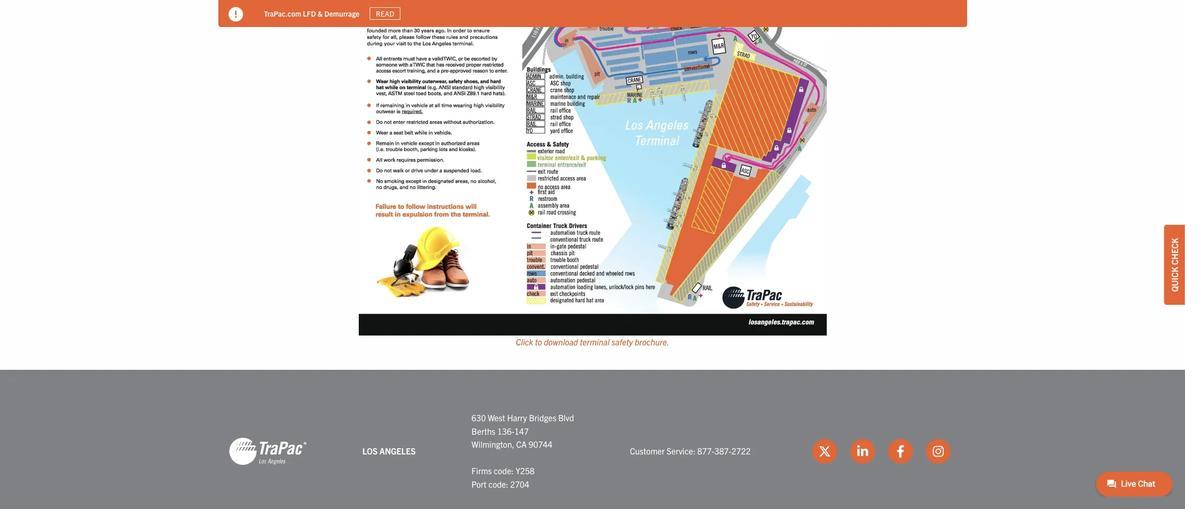 Task type: describe. For each thing, give the bounding box(es) containing it.
solid image
[[229, 7, 243, 22]]

&
[[318, 9, 323, 18]]

terminal
[[580, 337, 610, 348]]

firms code:  y258 port code:  2704
[[472, 466, 535, 490]]

firms
[[472, 466, 492, 477]]

trapac.com
[[264, 9, 301, 18]]

wilmington,
[[472, 440, 514, 450]]

los angeles image
[[229, 437, 307, 466]]

y258
[[516, 466, 535, 477]]

harry
[[507, 413, 527, 423]]

los angeles
[[362, 446, 416, 457]]

1 vertical spatial code:
[[488, 479, 508, 490]]

630
[[472, 413, 486, 423]]

read link
[[370, 7, 400, 20]]

service:
[[667, 446, 695, 457]]

quick
[[1169, 267, 1180, 292]]

2722
[[732, 446, 751, 457]]

630 west harry bridges blvd berths 136-147 wilmington, ca 90744
[[472, 413, 574, 450]]

click to download terminal safety brochure.
[[516, 337, 669, 348]]

bridges
[[529, 413, 556, 423]]

trapac.com lfd & demurrage
[[264, 9, 359, 18]]

check
[[1169, 238, 1180, 265]]

read
[[376, 9, 394, 18]]

90744
[[529, 440, 552, 450]]

customer service: 877-387-2722
[[630, 446, 751, 457]]



Task type: locate. For each thing, give the bounding box(es) containing it.
customer
[[630, 446, 665, 457]]

angeles
[[379, 446, 416, 457]]

click to download terminal safety brochure. link
[[359, 0, 827, 349]]

los
[[362, 446, 378, 457]]

0 vertical spatial code:
[[494, 466, 514, 477]]

blvd
[[558, 413, 574, 423]]

ca
[[516, 440, 527, 450]]

footer containing 630 west harry bridges blvd
[[0, 370, 1185, 510]]

code: right port
[[488, 479, 508, 490]]

brochure.
[[635, 337, 669, 348]]

port
[[472, 479, 486, 490]]

code:
[[494, 466, 514, 477], [488, 479, 508, 490]]

download
[[544, 337, 578, 348]]

safety
[[611, 337, 633, 348]]

2704
[[510, 479, 529, 490]]

code: up 2704
[[494, 466, 514, 477]]

147
[[514, 426, 529, 437]]

demurrage
[[324, 9, 359, 18]]

click
[[516, 337, 533, 348]]

quick check link
[[1164, 225, 1185, 305]]

quick check
[[1169, 238, 1180, 292]]

lfd
[[303, 9, 316, 18]]

387-
[[714, 446, 732, 457]]

berths
[[472, 426, 495, 437]]

136-
[[497, 426, 514, 437]]

877-
[[697, 446, 714, 457]]

to
[[535, 337, 542, 348]]

west
[[488, 413, 505, 423]]

footer
[[0, 370, 1185, 510]]



Task type: vqa. For each thing, say whether or not it's contained in the screenshot.
left CHASSIS
no



